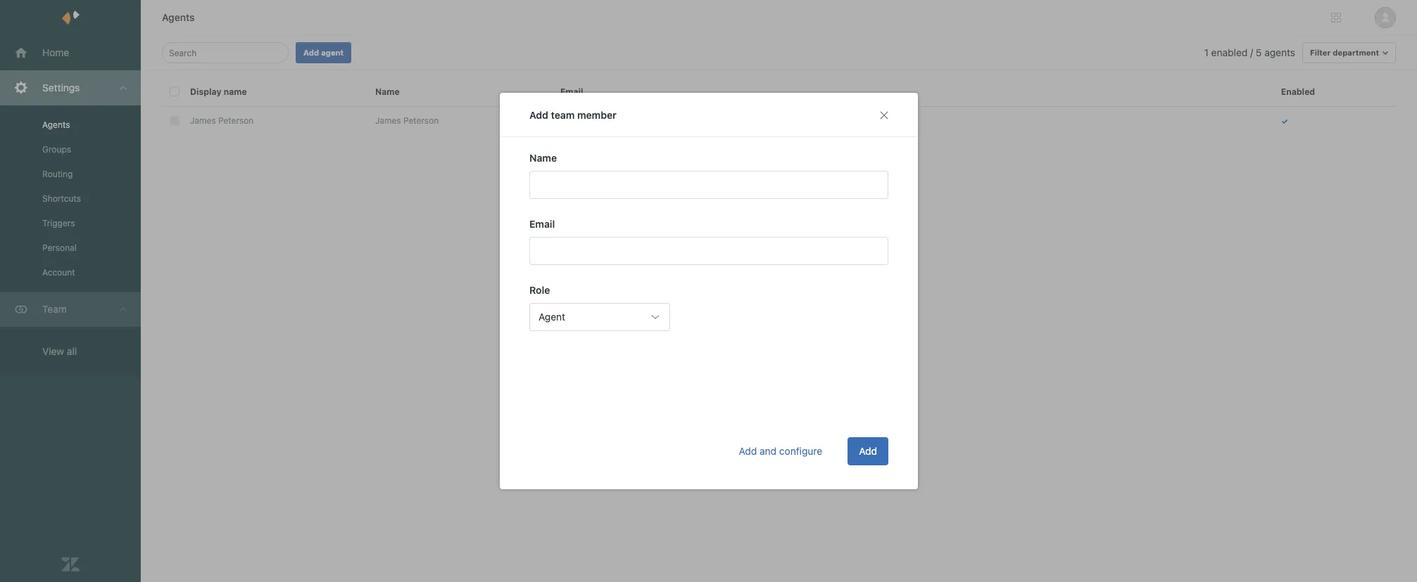 Task type: describe. For each thing, give the bounding box(es) containing it.
add agent button
[[296, 42, 351, 63]]

display name
[[190, 86, 247, 97]]

personal
[[42, 243, 77, 253]]

home
[[42, 46, 69, 58]]

enabled
[[1281, 86, 1315, 97]]

james.peterson1902@gmail.com
[[560, 115, 689, 126]]

1 james peterson from the left
[[190, 115, 254, 126]]

agents
[[1265, 46, 1295, 58]]

email
[[560, 86, 583, 97]]

department
[[1333, 48, 1379, 57]]

1 james from the left
[[190, 115, 216, 126]]

1
[[1204, 46, 1209, 58]]

triggers
[[42, 218, 75, 229]]

2 peterson from the left
[[403, 115, 439, 126]]

enabled
[[1211, 46, 1248, 58]]

0 horizontal spatial agents
[[42, 120, 70, 130]]



Task type: locate. For each thing, give the bounding box(es) containing it.
view all
[[42, 346, 77, 358]]

1 vertical spatial agents
[[42, 120, 70, 130]]

peterson
[[218, 115, 254, 126], [403, 115, 439, 126]]

name
[[224, 86, 247, 97]]

name
[[375, 86, 400, 97]]

1 horizontal spatial james
[[375, 115, 401, 126]]

2 james from the left
[[375, 115, 401, 126]]

team
[[42, 303, 67, 315]]

1 peterson from the left
[[218, 115, 254, 126]]

account
[[42, 268, 75, 278]]

settings
[[42, 82, 80, 94]]

filter department button
[[1302, 42, 1396, 63]]

add
[[303, 48, 319, 57]]

filter department
[[1310, 48, 1379, 57]]

zendesk products image
[[1331, 13, 1341, 23]]

agents
[[162, 11, 195, 23], [42, 120, 70, 130]]

1 horizontal spatial agents
[[162, 11, 195, 23]]

james peterson
[[190, 115, 254, 126], [375, 115, 439, 126]]

agents up search text box
[[162, 11, 195, 23]]

shortcuts
[[42, 194, 81, 204]]

Search text field
[[169, 44, 277, 61]]

0 horizontal spatial peterson
[[218, 115, 254, 126]]

0 vertical spatial agents
[[162, 11, 195, 23]]

agents up 'groups'
[[42, 120, 70, 130]]

groups
[[42, 144, 71, 155]]

5
[[1256, 46, 1262, 58]]

james down name
[[375, 115, 401, 126]]

add agent
[[303, 48, 344, 57]]

james down display
[[190, 115, 216, 126]]

0 horizontal spatial james
[[190, 115, 216, 126]]

all
[[67, 346, 77, 358]]

0 horizontal spatial james peterson
[[190, 115, 254, 126]]

routing
[[42, 169, 73, 180]]

1 horizontal spatial james peterson
[[375, 115, 439, 126]]

/
[[1250, 46, 1253, 58]]

2 james peterson from the left
[[375, 115, 439, 126]]

1 horizontal spatial peterson
[[403, 115, 439, 126]]

view
[[42, 346, 64, 358]]

james peterson down display name at the top left
[[190, 115, 254, 126]]

james peterson down name
[[375, 115, 439, 126]]

james
[[190, 115, 216, 126], [375, 115, 401, 126]]

filter
[[1310, 48, 1331, 57]]

1 enabled / 5 agents
[[1204, 46, 1295, 58]]

display
[[190, 86, 221, 97]]

agent
[[321, 48, 344, 57]]



Task type: vqa. For each thing, say whether or not it's contained in the screenshot.
CONTINUE
no



